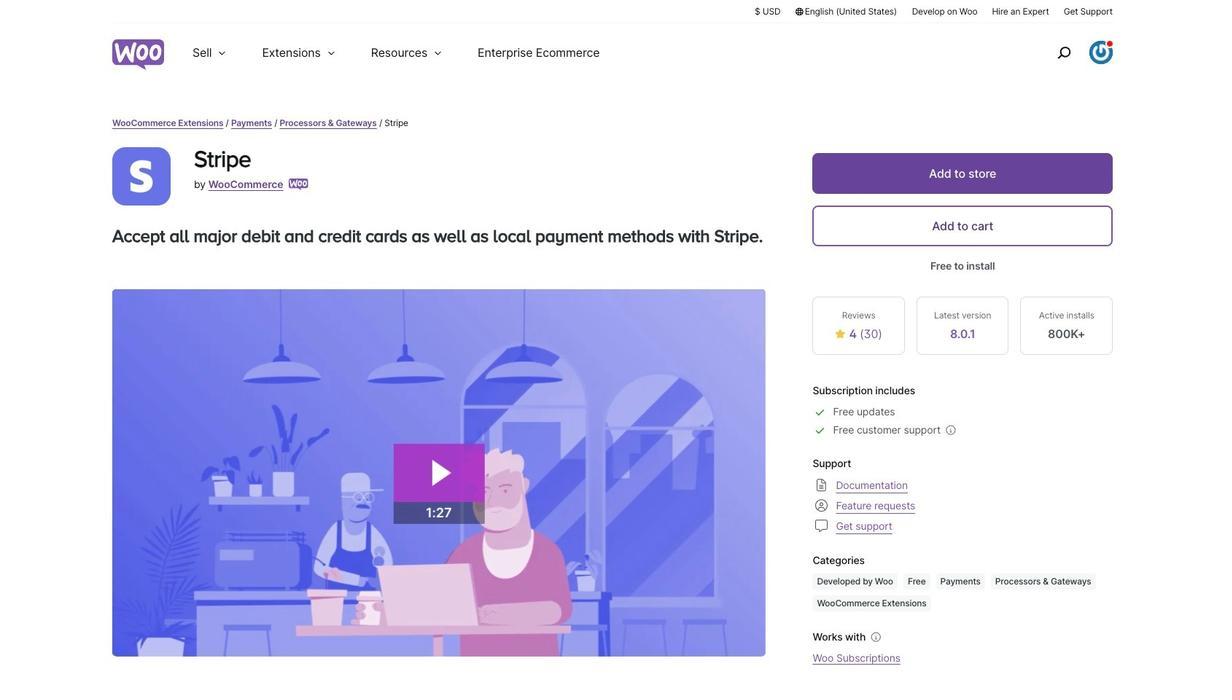 Task type: describe. For each thing, give the bounding box(es) containing it.
breadcrumb element
[[112, 117, 1113, 130]]

circle info image
[[869, 630, 883, 645]]

developed by woocommerce image
[[289, 179, 309, 190]]



Task type: locate. For each thing, give the bounding box(es) containing it.
service navigation menu element
[[1026, 29, 1113, 76]]

open account menu image
[[1090, 41, 1113, 64]]

file lines image
[[813, 477, 830, 494]]

circle user image
[[813, 497, 830, 515]]

extra information image
[[944, 423, 958, 438]]

search image
[[1052, 41, 1076, 64]]

message image
[[813, 517, 830, 535]]

product icon image
[[112, 147, 171, 206]]



Task type: vqa. For each thing, say whether or not it's contained in the screenshot.
middle (
no



